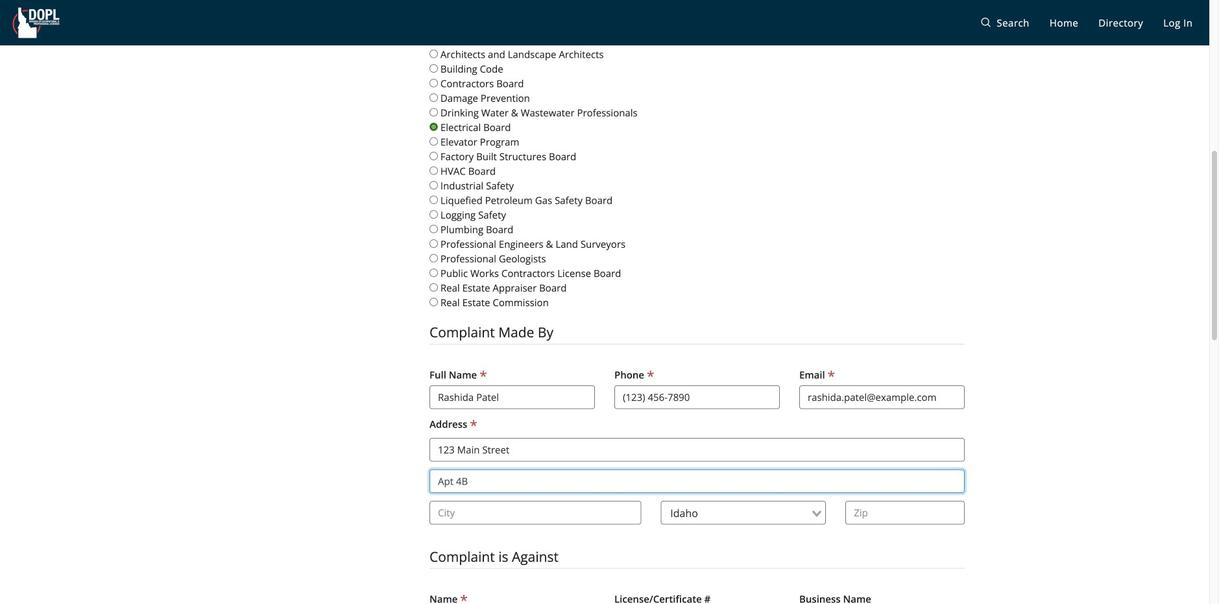 Task type: locate. For each thing, give the bounding box(es) containing it.
(999) 999-9999 telephone field
[[615, 386, 780, 409]]

search image
[[982, 16, 992, 29]]

None radio
[[430, 50, 438, 58], [430, 64, 438, 73], [430, 79, 438, 87], [430, 137, 438, 146], [430, 181, 438, 190], [430, 196, 438, 204], [430, 210, 438, 219], [430, 225, 438, 233], [430, 50, 438, 58], [430, 64, 438, 73], [430, 79, 438, 87], [430, 137, 438, 146], [430, 181, 438, 190], [430, 196, 438, 204], [430, 210, 438, 219], [430, 225, 438, 233]]

None text field
[[430, 386, 595, 409]]

City text field
[[430, 501, 642, 525]]

full name element
[[430, 368, 487, 382]]

email element
[[800, 368, 836, 382]]

business name element
[[800, 592, 872, 604]]

option group
[[430, 31, 965, 310]]

Search for option field
[[661, 501, 827, 525]]

license/certificate # element
[[615, 592, 711, 604]]

Zip text field
[[846, 501, 965, 525]]

None search field
[[663, 502, 810, 524]]

phone element
[[615, 368, 655, 382]]

None radio
[[430, 94, 438, 102], [430, 108, 438, 117], [430, 123, 438, 131], [430, 152, 438, 160], [430, 167, 438, 175], [430, 240, 438, 248], [430, 254, 438, 263], [430, 269, 438, 277], [430, 283, 438, 292], [430, 298, 438, 307], [430, 94, 438, 102], [430, 108, 438, 117], [430, 123, 438, 131], [430, 152, 438, 160], [430, 167, 438, 175], [430, 240, 438, 248], [430, 254, 438, 263], [430, 269, 438, 277], [430, 283, 438, 292], [430, 298, 438, 307]]



Task type: vqa. For each thing, say whether or not it's contained in the screenshot.
search field inside Search for option 'field'
no



Task type: describe. For each thing, give the bounding box(es) containing it.
Address Line 2 text field
[[430, 470, 965, 493]]

name element
[[430, 592, 468, 604]]

none search field inside search for option "field"
[[663, 502, 810, 524]]

Address Line 1 text field
[[430, 438, 965, 462]]

email@example.com email field
[[800, 386, 965, 409]]



